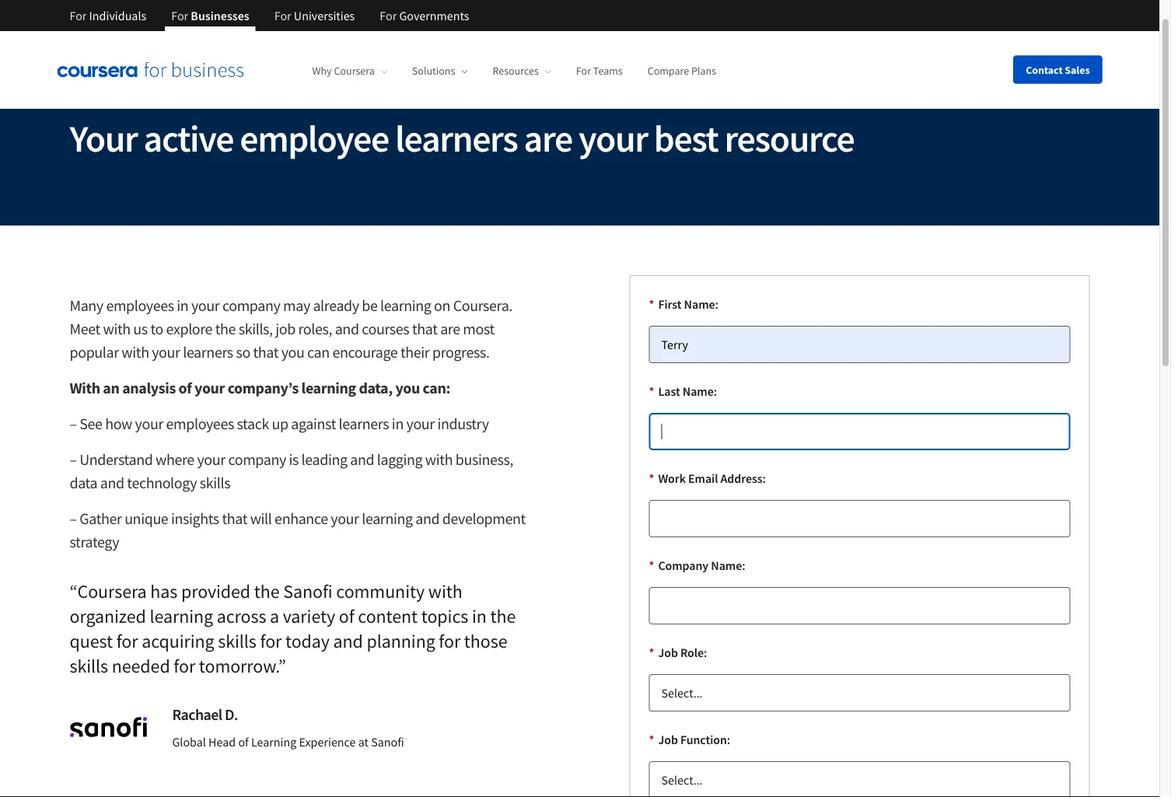 Task type: locate. For each thing, give the bounding box(es) containing it.
3 – from the top
[[70, 510, 77, 529]]

the left 'skills,'
[[215, 320, 236, 339]]

2 vertical spatial learners
[[339, 415, 389, 434]]

3 * from the top
[[649, 471, 655, 487]]

with up topics
[[428, 580, 463, 603]]

the
[[215, 320, 236, 339], [254, 580, 280, 603], [490, 605, 516, 628]]

6 * from the top
[[649, 732, 655, 748]]

skills up tomorrow.
[[218, 630, 257, 653]]

are inside many employees in your company may already be learning on coursera. meet with us to explore the skills, job roles, and courses that are most popular with your learners so that you can encourage their progress.
[[440, 320, 460, 339]]

1 vertical spatial are
[[440, 320, 460, 339]]

2 horizontal spatial of
[[339, 605, 354, 628]]

name: for * company name:
[[711, 558, 746, 574]]

sanofi right at
[[371, 735, 404, 750]]

with
[[103, 320, 131, 339], [122, 343, 149, 363], [425, 450, 453, 470], [428, 580, 463, 603]]

1 vertical spatial employees
[[166, 415, 234, 434]]

* left first
[[649, 297, 655, 312]]

learning for enhance
[[362, 510, 413, 529]]

0 vertical spatial company
[[222, 296, 280, 316]]

0 vertical spatial in
[[177, 296, 189, 316]]

rachael
[[172, 706, 222, 725]]

your active employee learners are your best resource
[[70, 116, 854, 162]]

0 vertical spatial you
[[281, 343, 305, 363]]

you
[[281, 343, 305, 363], [396, 379, 420, 398]]

learning for already
[[380, 296, 431, 316]]

skills up insights
[[200, 474, 230, 493]]

2 horizontal spatial the
[[490, 605, 516, 628]]

contact sales button
[[1014, 56, 1103, 84]]

* left "last"
[[649, 384, 655, 399]]

governments
[[399, 8, 469, 23]]

your right enhance
[[331, 510, 359, 529]]

0 horizontal spatial of
[[178, 379, 192, 398]]

1 horizontal spatial are
[[524, 116, 572, 162]]

name: for * first name:
[[684, 297, 719, 312]]

and inside the coursera has provided the sanofi community with organized learning across a variety of content topics in the quest for acquiring skills for today and planning for those skills needed for tomorrow.
[[333, 630, 363, 653]]

0 vertical spatial skills
[[200, 474, 230, 493]]

for teams link
[[576, 64, 623, 78]]

and
[[335, 320, 359, 339], [350, 450, 374, 470], [100, 474, 124, 493], [416, 510, 440, 529], [333, 630, 363, 653]]

0 horizontal spatial sanofi
[[283, 580, 333, 603]]

in up explore
[[177, 296, 189, 316]]

for down a
[[260, 630, 282, 653]]

the for your
[[215, 320, 236, 339]]

resource
[[725, 116, 854, 162]]

development
[[442, 510, 526, 529]]

your right how
[[135, 415, 163, 434]]

sanofi inside the coursera has provided the sanofi community with organized learning across a variety of content topics in the quest for acquiring skills for today and planning for those skills needed for tomorrow.
[[283, 580, 333, 603]]

* for * company name:
[[649, 558, 655, 574]]

2 horizontal spatial in
[[472, 605, 487, 628]]

solutions link
[[412, 64, 468, 78]]

1 vertical spatial skills
[[218, 630, 257, 653]]

the up a
[[254, 580, 280, 603]]

name: right "last"
[[683, 384, 717, 399]]

1 horizontal spatial that
[[253, 343, 279, 363]]

*
[[649, 297, 655, 312], [649, 384, 655, 399], [649, 471, 655, 487], [649, 558, 655, 574], [649, 645, 655, 661], [649, 732, 655, 748]]

0 vertical spatial –
[[70, 415, 77, 434]]

learning inside the coursera has provided the sanofi community with organized learning across a variety of content topics in the quest for acquiring skills for today and planning for those skills needed for tomorrow.
[[150, 605, 213, 628]]

against
[[291, 415, 336, 434]]

employee
[[240, 116, 389, 162]]

employees up us on the top left of page
[[106, 296, 174, 316]]

coursera.
[[453, 296, 513, 316]]

can:
[[423, 379, 450, 398]]

job for job role:
[[658, 645, 678, 661]]

coursera up organized
[[77, 580, 147, 603]]

head
[[209, 735, 236, 750]]

employees up where
[[166, 415, 234, 434]]

skills
[[200, 474, 230, 493], [218, 630, 257, 653], [70, 655, 108, 678]]

1 horizontal spatial the
[[254, 580, 280, 603]]

– for – understand where your company is leading and lagging with business, data and technology skills
[[70, 450, 77, 470]]

for down topics
[[439, 630, 461, 653]]

2 vertical spatial –
[[70, 510, 77, 529]]

best
[[654, 116, 718, 162]]

for
[[116, 630, 138, 653], [260, 630, 282, 653], [439, 630, 461, 653], [174, 655, 195, 678]]

learners inside many employees in your company may already be learning on coursera. meet with us to explore the skills, job roles, and courses that are most popular with your learners so that you can encourage their progress.
[[183, 343, 233, 363]]

variety
[[283, 605, 335, 628]]

* for * job role:
[[649, 645, 655, 661]]

0 horizontal spatial in
[[177, 296, 189, 316]]

email
[[688, 471, 718, 487]]

coursera right why
[[334, 64, 375, 78]]

your inside – understand where your company is leading and lagging with business, data and technology skills
[[197, 450, 225, 470]]

1 vertical spatial job
[[658, 732, 678, 748]]

the inside many employees in your company may already be learning on coursera. meet with us to explore the skills, job roles, and courses that are most popular with your learners so that you can encourage their progress.
[[215, 320, 236, 339]]

of right variety
[[339, 605, 354, 628]]

None text field
[[649, 326, 1071, 364], [649, 588, 1071, 625], [649, 326, 1071, 364], [649, 588, 1071, 625]]

compare
[[648, 64, 689, 78]]

the for the
[[490, 605, 516, 628]]

learning inside many employees in your company may already be learning on coursera. meet with us to explore the skills, job roles, and courses that are most popular with your learners so that you can encourage their progress.
[[380, 296, 431, 316]]

0 vertical spatial sanofi
[[283, 580, 333, 603]]

that right so
[[253, 343, 279, 363]]

1 vertical spatial name:
[[683, 384, 717, 399]]

4 * from the top
[[649, 558, 655, 574]]

2 vertical spatial in
[[472, 605, 487, 628]]

and right today
[[333, 630, 363, 653]]

1 vertical spatial of
[[339, 605, 354, 628]]

individuals
[[89, 8, 146, 23]]

learning up courses
[[380, 296, 431, 316]]

that up "their"
[[412, 320, 438, 339]]

active
[[144, 116, 233, 162]]

many employees in your company may already be learning on coursera. meet with us to explore the skills, job roles, and courses that are most popular with your learners so that you can encourage their progress.
[[70, 296, 513, 363]]

where
[[156, 450, 194, 470]]

learning inside – gather unique insights that will enhance your learning and development strategy
[[362, 510, 413, 529]]

5 * from the top
[[649, 645, 655, 661]]

company inside many employees in your company may already be learning on coursera. meet with us to explore the skills, job roles, and courses that are most popular with your learners so that you can encourage their progress.
[[222, 296, 280, 316]]

and left 'lagging'
[[350, 450, 374, 470]]

your inside – gather unique insights that will enhance your learning and development strategy
[[331, 510, 359, 529]]

are down the on
[[440, 320, 460, 339]]

many
[[70, 296, 103, 316]]

– inside – gather unique insights that will enhance your learning and development strategy
[[70, 510, 77, 529]]

* left company at the right of page
[[649, 558, 655, 574]]

in up those
[[472, 605, 487, 628]]

your right where
[[197, 450, 225, 470]]

* left function:
[[649, 732, 655, 748]]

analysis
[[122, 379, 176, 398]]

0 vertical spatial the
[[215, 320, 236, 339]]

0 horizontal spatial are
[[440, 320, 460, 339]]

leading
[[302, 450, 347, 470]]

0 horizontal spatial coursera
[[77, 580, 147, 603]]

0 horizontal spatial that
[[222, 510, 247, 529]]

company inside – understand where your company is leading and lagging with business, data and technology skills
[[228, 450, 286, 470]]

learning up acquiring
[[150, 605, 213, 628]]

1 horizontal spatial in
[[392, 415, 404, 434]]

1 horizontal spatial coursera
[[334, 64, 375, 78]]

that
[[412, 320, 438, 339], [253, 343, 279, 363], [222, 510, 247, 529]]

name: right first
[[684, 297, 719, 312]]

in inside many employees in your company may already be learning on coursera. meet with us to explore the skills, job roles, and courses that are most popular with your learners so that you can encourage their progress.
[[177, 296, 189, 316]]

and inside many employees in your company may already be learning on coursera. meet with us to explore the skills, job roles, and courses that are most popular with your learners so that you can encourage their progress.
[[335, 320, 359, 339]]

2 horizontal spatial that
[[412, 320, 438, 339]]

for
[[70, 8, 87, 23], [171, 8, 188, 23], [274, 8, 291, 23], [380, 8, 397, 23], [576, 64, 591, 78]]

1 horizontal spatial of
[[238, 735, 249, 750]]

for left businesses at the top left
[[171, 8, 188, 23]]

– understand where your company is leading and lagging with business, data and technology skills
[[70, 450, 513, 493]]

1 vertical spatial that
[[253, 343, 279, 363]]

2 – from the top
[[70, 450, 77, 470]]

of right head
[[238, 735, 249, 750]]

1 * from the top
[[649, 297, 655, 312]]

in up 'lagging'
[[392, 415, 404, 434]]

most
[[463, 320, 495, 339]]

– up data
[[70, 450, 77, 470]]

d.
[[225, 706, 238, 725]]

their
[[401, 343, 430, 363]]

– inside – understand where your company is leading and lagging with business, data and technology skills
[[70, 450, 77, 470]]

2 * from the top
[[649, 384, 655, 399]]

skills inside – understand where your company is leading and lagging with business, data and technology skills
[[200, 474, 230, 493]]

name: for * last name:
[[683, 384, 717, 399]]

strategy
[[70, 533, 119, 552]]

learners down explore
[[183, 343, 233, 363]]

2 vertical spatial name:
[[711, 558, 746, 574]]

in
[[177, 296, 189, 316], [392, 415, 404, 434], [472, 605, 487, 628]]

needed
[[112, 655, 170, 678]]

1 vertical spatial coursera
[[77, 580, 147, 603]]

0 vertical spatial employees
[[106, 296, 174, 316]]

* for * work email address:
[[649, 471, 655, 487]]

a
[[270, 605, 279, 628]]

address:
[[721, 471, 766, 487]]

you down job
[[281, 343, 305, 363]]

with inside the coursera has provided the sanofi community with organized learning across a variety of content topics in the quest for acquiring skills for today and planning for those skills needed for tomorrow.
[[428, 580, 463, 603]]

* job role:
[[649, 645, 707, 661]]

job left role:
[[658, 645, 678, 661]]

– left see
[[70, 415, 77, 434]]

the up those
[[490, 605, 516, 628]]

– for – see how your employees stack up against learners in your industry
[[70, 415, 77, 434]]

with down us on the top left of page
[[122, 343, 149, 363]]

0 horizontal spatial you
[[281, 343, 305, 363]]

for left "individuals"
[[70, 8, 87, 23]]

1 horizontal spatial learners
[[339, 415, 389, 434]]

skills down quest
[[70, 655, 108, 678]]

for left governments
[[380, 8, 397, 23]]

job
[[658, 645, 678, 661], [658, 732, 678, 748]]

sanofi
[[283, 580, 333, 603], [371, 735, 404, 750]]

so
[[236, 343, 250, 363]]

that inside – gather unique insights that will enhance your learning and development strategy
[[222, 510, 247, 529]]

of
[[178, 379, 192, 398], [339, 605, 354, 628], [238, 735, 249, 750]]

* left role:
[[649, 645, 655, 661]]

* job function:
[[649, 732, 731, 748]]

company down stack on the left bottom of the page
[[228, 450, 286, 470]]

are down 'resources' link
[[524, 116, 572, 162]]

for down acquiring
[[174, 655, 195, 678]]

compare plans
[[648, 64, 716, 78]]

of right analysis
[[178, 379, 192, 398]]

job left function:
[[658, 732, 678, 748]]

coursera for business image
[[57, 62, 244, 78]]

why coursera link
[[312, 64, 387, 78]]

None email field
[[649, 501, 1071, 538]]

2 vertical spatial that
[[222, 510, 247, 529]]

job for job function:
[[658, 732, 678, 748]]

and left development
[[416, 510, 440, 529]]

in inside the coursera has provided the sanofi community with organized learning across a variety of content topics in the quest for acquiring skills for today and planning for those skills needed for tomorrow.
[[472, 605, 487, 628]]

sanofi up variety
[[283, 580, 333, 603]]

1 vertical spatial company
[[228, 450, 286, 470]]

for for governments
[[380, 8, 397, 23]]

0 vertical spatial learners
[[395, 116, 518, 162]]

1 vertical spatial learners
[[183, 343, 233, 363]]

and down already
[[335, 320, 359, 339]]

your
[[70, 116, 137, 162]]

None text field
[[649, 413, 1071, 451]]

– see how your employees stack up against learners in your industry
[[70, 415, 489, 434]]

you inside many employees in your company may already be learning on coursera. meet with us to explore the skills, job roles, and courses that are most popular with your learners so that you can encourage their progress.
[[281, 343, 305, 363]]

has
[[150, 580, 178, 603]]

how
[[105, 415, 132, 434]]

* for * last name:
[[649, 384, 655, 399]]

0 vertical spatial name:
[[684, 297, 719, 312]]

teams
[[593, 64, 623, 78]]

1 vertical spatial sanofi
[[371, 735, 404, 750]]

for for individuals
[[70, 8, 87, 23]]

* left work
[[649, 471, 655, 487]]

1 horizontal spatial you
[[396, 379, 420, 398]]

1 – from the top
[[70, 415, 77, 434]]

company up 'skills,'
[[222, 296, 280, 316]]

organized
[[70, 605, 146, 628]]

will
[[250, 510, 272, 529]]

can
[[307, 343, 330, 363]]

learners down data,
[[339, 415, 389, 434]]

name: right company at the right of page
[[711, 558, 746, 574]]

1 vertical spatial –
[[70, 450, 77, 470]]

– left gather
[[70, 510, 77, 529]]

you left can:
[[396, 379, 420, 398]]

that left will
[[222, 510, 247, 529]]

your down can:
[[406, 415, 435, 434]]

– for – gather unique insights that will enhance your learning and development strategy
[[70, 510, 77, 529]]

0 horizontal spatial the
[[215, 320, 236, 339]]

1 job from the top
[[658, 645, 678, 661]]

your left company's
[[195, 379, 225, 398]]

0 vertical spatial job
[[658, 645, 678, 661]]

provided
[[181, 580, 251, 603]]

1 vertical spatial the
[[254, 580, 280, 603]]

with right 'lagging'
[[425, 450, 453, 470]]

2 job from the top
[[658, 732, 678, 748]]

0 horizontal spatial learners
[[183, 343, 233, 363]]

learners down solutions link
[[395, 116, 518, 162]]

name:
[[684, 297, 719, 312], [683, 384, 717, 399], [711, 558, 746, 574]]

why coursera
[[312, 64, 375, 78]]

popular
[[70, 343, 119, 363]]

for left "universities"
[[274, 8, 291, 23]]

learning down 'lagging'
[[362, 510, 413, 529]]

* for * first name:
[[649, 297, 655, 312]]

2 vertical spatial the
[[490, 605, 516, 628]]



Task type: describe. For each thing, give the bounding box(es) containing it.
encourage
[[332, 343, 398, 363]]

why
[[312, 64, 332, 78]]

to
[[150, 320, 163, 339]]

experience
[[299, 735, 356, 750]]

courses
[[362, 320, 409, 339]]

an
[[103, 379, 119, 398]]

global head of learning experience at sanofi
[[172, 735, 404, 750]]

with
[[70, 379, 100, 398]]

2 vertical spatial of
[[238, 735, 249, 750]]

global
[[172, 735, 206, 750]]

planning
[[367, 630, 435, 653]]

learning for with
[[150, 605, 213, 628]]

on
[[434, 296, 450, 316]]

for teams
[[576, 64, 623, 78]]

stack
[[237, 415, 269, 434]]

your down to
[[152, 343, 180, 363]]

for governments
[[380, 8, 469, 23]]

and down understand
[[100, 474, 124, 493]]

and inside – gather unique insights that will enhance your learning and development strategy
[[416, 510, 440, 529]]

learning
[[251, 735, 297, 750]]

roles,
[[298, 320, 332, 339]]

first
[[658, 297, 682, 312]]

tomorrow.
[[199, 655, 278, 678]]

gather
[[80, 510, 122, 529]]

2 horizontal spatial learners
[[395, 116, 518, 162]]

rachael d.
[[172, 706, 238, 725]]

for left teams
[[576, 64, 591, 78]]

resources
[[493, 64, 539, 78]]

skills,
[[239, 320, 273, 339]]

contact sales
[[1026, 63, 1090, 77]]

– gather unique insights that will enhance your learning and development strategy
[[70, 510, 526, 552]]

business,
[[456, 450, 513, 470]]

* work email address:
[[649, 471, 766, 487]]

0 vertical spatial are
[[524, 116, 572, 162]]

for for businesses
[[171, 8, 188, 23]]

up
[[272, 415, 288, 434]]

explore
[[166, 320, 212, 339]]

those
[[464, 630, 508, 653]]

solutions
[[412, 64, 455, 78]]

company for may
[[222, 296, 280, 316]]

plans
[[692, 64, 716, 78]]

acquiring
[[142, 630, 214, 653]]

enhance
[[275, 510, 328, 529]]

already
[[313, 296, 359, 316]]

your down teams
[[579, 116, 648, 162]]

function:
[[681, 732, 731, 748]]

insights
[[171, 510, 219, 529]]

learning down can
[[301, 379, 356, 398]]

understand
[[80, 450, 153, 470]]

for for universities
[[274, 8, 291, 23]]

industry
[[438, 415, 489, 434]]

for individuals
[[70, 8, 146, 23]]

us
[[133, 320, 148, 339]]

for businesses
[[171, 8, 250, 23]]

resources link
[[493, 64, 551, 78]]

sales
[[1065, 63, 1090, 77]]

compare plans link
[[648, 64, 716, 78]]

data
[[70, 474, 97, 493]]

sanofi logo image
[[70, 717, 147, 738]]

company for is
[[228, 450, 286, 470]]

company's
[[228, 379, 299, 398]]

0 vertical spatial that
[[412, 320, 438, 339]]

unique
[[125, 510, 168, 529]]

1 vertical spatial you
[[396, 379, 420, 398]]

see
[[80, 415, 102, 434]]

* first name:
[[649, 297, 719, 312]]

businesses
[[191, 8, 250, 23]]

lagging
[[377, 450, 423, 470]]

employees inside many employees in your company may already be learning on coursera. meet with us to explore the skills, job roles, and courses that are most popular with your learners so that you can encourage their progress.
[[106, 296, 174, 316]]

0 vertical spatial of
[[178, 379, 192, 398]]

at
[[358, 735, 369, 750]]

with left us on the top left of page
[[103, 320, 131, 339]]

progress.
[[432, 343, 490, 363]]

job
[[276, 320, 296, 339]]

banner navigation
[[57, 0, 482, 43]]

role:
[[681, 645, 707, 661]]

meet
[[70, 320, 100, 339]]

with inside – understand where your company is leading and lagging with business, data and technology skills
[[425, 450, 453, 470]]

2 vertical spatial skills
[[70, 655, 108, 678]]

topics
[[421, 605, 468, 628]]

* last name:
[[649, 384, 717, 399]]

1 horizontal spatial sanofi
[[371, 735, 404, 750]]

is
[[289, 450, 299, 470]]

of inside the coursera has provided the sanofi community with organized learning across a variety of content topics in the quest for acquiring skills for today and planning for those skills needed for tomorrow.
[[339, 605, 354, 628]]

for universities
[[274, 8, 355, 23]]

quest
[[70, 630, 113, 653]]

for up needed
[[116, 630, 138, 653]]

contact
[[1026, 63, 1063, 77]]

coursera inside the coursera has provided the sanofi community with organized learning across a variety of content topics in the quest for acquiring skills for today and planning for those skills needed for tomorrow.
[[77, 580, 147, 603]]

0 vertical spatial coursera
[[334, 64, 375, 78]]

technology
[[127, 474, 197, 493]]

with an analysis of your company's learning data, you can:
[[70, 379, 450, 398]]

work
[[658, 471, 686, 487]]

community
[[336, 580, 425, 603]]

company
[[658, 558, 709, 574]]

may
[[283, 296, 310, 316]]

* for * job function:
[[649, 732, 655, 748]]

1 vertical spatial in
[[392, 415, 404, 434]]

coursera has provided the sanofi community with organized learning across a variety of content topics in the quest for acquiring skills for today and planning for those skills needed for tomorrow.
[[70, 580, 516, 678]]

your up explore
[[191, 296, 220, 316]]

last
[[658, 384, 680, 399]]



Task type: vqa. For each thing, say whether or not it's contained in the screenshot.
the middle PARTNERS
no



